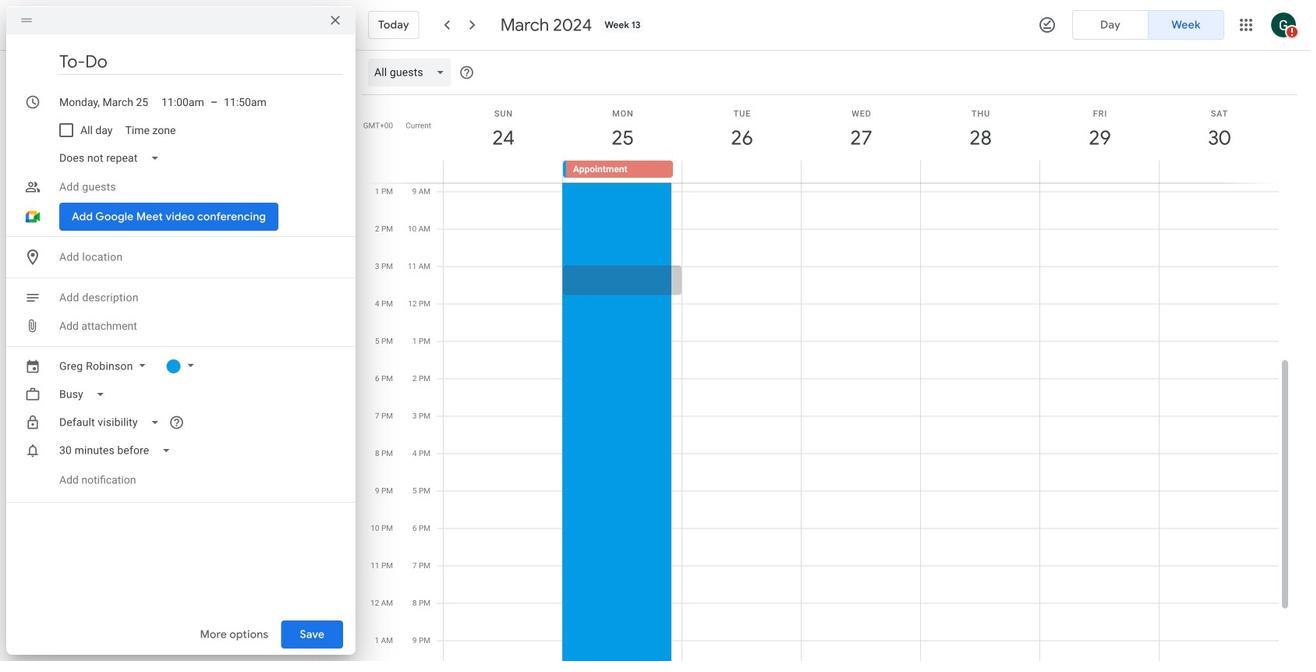 Task type: describe. For each thing, give the bounding box(es) containing it.
Add title text field
[[59, 50, 343, 73]]

2 cell from the left
[[682, 161, 801, 179]]

saturday, march 30 element
[[1201, 120, 1237, 156]]

Week radio
[[1148, 10, 1224, 40]]

3 cell from the left
[[801, 161, 921, 179]]

friday, march 29 element
[[1082, 120, 1118, 156]]

sunday, march 24 element
[[485, 120, 521, 156]]

End time text field
[[224, 88, 267, 116]]

4 cell from the left
[[921, 161, 1040, 179]]



Task type: vqa. For each thing, say whether or not it's contained in the screenshot.
Day option at the right top
yes



Task type: locate. For each thing, give the bounding box(es) containing it.
cell down wednesday, march 27 element
[[801, 161, 921, 179]]

cell down tuesday, march 26 "element"
[[682, 161, 801, 179]]

cell down friday, march 29 element
[[1040, 161, 1159, 179]]

to element
[[211, 96, 218, 109]]

cell
[[444, 161, 563, 179], [682, 161, 801, 179], [801, 161, 921, 179], [921, 161, 1040, 179], [1040, 161, 1159, 179]]

cell down sunday, march 24 element
[[444, 161, 563, 179]]

1 cell from the left
[[444, 161, 563, 179]]

monday, march 25 element
[[605, 120, 641, 156]]

Day radio
[[1072, 10, 1149, 40]]

wednesday, march 27 element
[[843, 120, 879, 156]]

row
[[436, 161, 1291, 183]]

thursday, march 28 element
[[963, 120, 999, 156]]

grid
[[362, 51, 1291, 661]]

option group
[[1072, 10, 1224, 40]]

cell down thursday, march 28 element
[[921, 161, 1040, 179]]

None field
[[368, 58, 458, 87], [53, 144, 172, 172], [53, 381, 118, 409], [53, 409, 172, 437], [53, 437, 184, 465], [368, 58, 458, 87], [53, 144, 172, 172], [53, 381, 118, 409], [53, 409, 172, 437], [53, 437, 184, 465]]

Start time text field
[[161, 88, 204, 116]]

tuesday, march 26 element
[[724, 120, 760, 156]]

5 cell from the left
[[1040, 161, 1159, 179]]

Start date text field
[[59, 88, 149, 116]]



